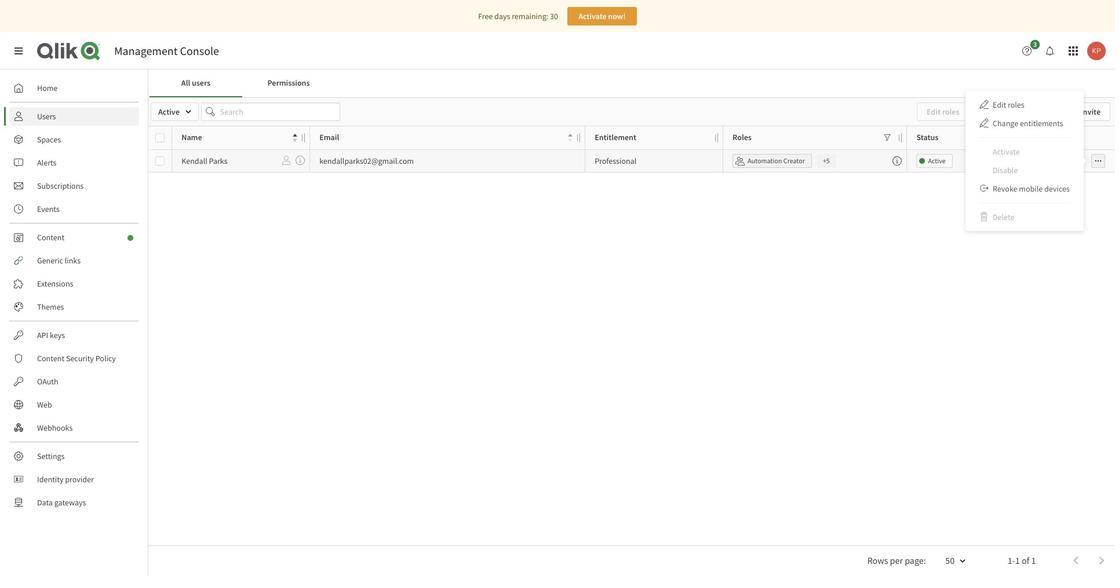 Task type: locate. For each thing, give the bounding box(es) containing it.
activate now! link
[[567, 7, 637, 26]]

2 content from the top
[[37, 354, 64, 364]]

disable button
[[970, 161, 1079, 180]]

keys
[[50, 330, 65, 341]]

rows per page:
[[868, 555, 926, 567]]

oauth
[[37, 377, 58, 387]]

close sidebar menu image
[[14, 46, 23, 56]]

professional
[[595, 156, 637, 166]]

rows
[[868, 555, 888, 567]]

console
[[180, 43, 219, 58]]

settings link
[[9, 448, 139, 466]]

devices
[[1045, 184, 1070, 195]]

extensions
[[37, 279, 73, 289]]

edit roles
[[993, 100, 1025, 111]]

active down "all users" button
[[158, 107, 180, 117]]

events link
[[9, 200, 139, 219]]

1 1 from the left
[[1016, 555, 1020, 567]]

remaining:
[[512, 11, 549, 21]]

activate for activate now!
[[579, 11, 607, 21]]

activate
[[579, 11, 607, 21], [993, 147, 1020, 157]]

management console element
[[114, 43, 219, 58]]

1-
[[1008, 555, 1016, 567]]

tab panel
[[148, 97, 1115, 577]]

provider
[[65, 475, 94, 485]]

0 horizontal spatial 1
[[1016, 555, 1020, 567]]

0 vertical spatial activate
[[579, 11, 607, 21]]

users
[[37, 111, 56, 122]]

content link
[[9, 228, 139, 247]]

name button
[[182, 130, 297, 146]]

home
[[37, 83, 58, 93]]

1 vertical spatial active
[[928, 157, 946, 165]]

Search text field
[[201, 103, 340, 121]]

of
[[1022, 555, 1030, 567]]

oauth link
[[9, 373, 139, 391]]

activate left now!
[[579, 11, 607, 21]]

1 horizontal spatial activate
[[993, 147, 1020, 157]]

content
[[37, 232, 64, 243], [37, 354, 64, 364]]

parks
[[209, 156, 228, 166]]

0 vertical spatial content
[[37, 232, 64, 243]]

permissions button
[[242, 70, 335, 97]]

invite
[[1081, 107, 1101, 117]]

0 horizontal spatial activate
[[579, 11, 607, 21]]

generic links link
[[9, 252, 139, 270]]

generic links
[[37, 256, 81, 266]]

security
[[66, 354, 94, 364]]

edit
[[993, 100, 1006, 111]]

revoke mobile devices button
[[970, 180, 1079, 198]]

delete
[[993, 213, 1015, 223]]

1 content from the top
[[37, 232, 64, 243]]

1 horizontal spatial 1
[[1032, 555, 1036, 567]]

tab list
[[150, 70, 1114, 97]]

subscriptions link
[[9, 177, 139, 195]]

1 horizontal spatial active
[[928, 157, 946, 165]]

alerts
[[37, 158, 56, 168]]

1-1 of 1
[[1008, 555, 1036, 567]]

active
[[158, 107, 180, 117], [928, 157, 946, 165]]

content up generic
[[37, 232, 64, 243]]

identity provider link
[[9, 471, 139, 489]]

content down "api keys"
[[37, 354, 64, 364]]

kendall parks image
[[1088, 42, 1106, 60]]

creator
[[784, 157, 805, 165]]

1 left the of
[[1016, 555, 1020, 567]]

status button
[[917, 130, 1051, 146]]

0 horizontal spatial active
[[158, 107, 180, 117]]

generic
[[37, 256, 63, 266]]

activate inside button
[[993, 147, 1020, 157]]

extensions link
[[9, 275, 139, 293]]

kendall
[[182, 156, 207, 166]]

activate up the disable
[[993, 147, 1020, 157]]

active down status
[[928, 157, 946, 165]]

new connector image
[[128, 235, 133, 241]]

1
[[1016, 555, 1020, 567], [1032, 555, 1036, 567]]

0 vertical spatial active
[[158, 107, 180, 117]]

change
[[993, 119, 1019, 129]]

entitlement
[[595, 132, 636, 143]]

identity
[[37, 475, 63, 485]]

change entitlements
[[993, 119, 1064, 129]]

kendallparks02@gmail.com
[[320, 156, 414, 166]]

revoke
[[993, 184, 1018, 195]]

disable
[[993, 165, 1018, 176]]

1 vertical spatial content
[[37, 354, 64, 364]]

content for content security policy
[[37, 354, 64, 364]]

automation creator
[[748, 157, 805, 165]]

all users
[[181, 78, 211, 88]]

1 right the of
[[1032, 555, 1036, 567]]

1 vertical spatial activate
[[993, 147, 1020, 157]]

free days remaining: 30
[[478, 11, 558, 21]]

events
[[37, 204, 60, 214]]



Task type: describe. For each thing, give the bounding box(es) containing it.
email button
[[320, 130, 573, 146]]

data
[[37, 498, 53, 508]]

api
[[37, 330, 48, 341]]

page:
[[905, 555, 926, 567]]

webhooks
[[37, 423, 73, 434]]

all users button
[[150, 70, 242, 97]]

permissions
[[268, 78, 310, 88]]

subscriptions
[[37, 181, 84, 191]]

settings
[[37, 452, 65, 462]]

activate button
[[970, 143, 1079, 161]]

50 button
[[932, 552, 973, 572]]

activate for activate
[[993, 147, 1020, 157]]

links
[[65, 256, 81, 266]]

status
[[917, 132, 939, 143]]

management
[[114, 43, 178, 58]]

now!
[[608, 11, 626, 21]]

email
[[320, 132, 339, 143]]

webhooks link
[[9, 419, 139, 438]]

kendall parks
[[182, 156, 228, 166]]

free
[[478, 11, 493, 21]]

activate now!
[[579, 11, 626, 21]]

roles
[[733, 132, 752, 143]]

30
[[550, 11, 558, 21]]

policy
[[95, 354, 116, 364]]

days
[[495, 11, 510, 21]]

themes
[[37, 302, 64, 312]]

spaces link
[[9, 130, 139, 149]]

per
[[890, 555, 903, 567]]

change entitlements button
[[970, 114, 1079, 133]]

api keys link
[[9, 326, 139, 345]]

50
[[946, 555, 955, 567]]

users link
[[9, 107, 139, 126]]

identity provider
[[37, 475, 94, 485]]

navigation pane element
[[0, 74, 148, 517]]

automation
[[748, 157, 782, 165]]

3
[[1034, 40, 1037, 49]]

gateways
[[54, 498, 86, 508]]

3 button
[[1018, 40, 1043, 60]]

data gateways link
[[9, 494, 139, 512]]

invite button
[[1071, 103, 1111, 121]]

delete button
[[970, 208, 1079, 227]]

spaces
[[37, 134, 61, 145]]

+5
[[823, 157, 830, 165]]

users
[[192, 78, 211, 88]]

content security policy link
[[9, 350, 139, 368]]

active inside active field
[[158, 107, 180, 117]]

tab panel containing rows per page:
[[148, 97, 1115, 577]]

mobile
[[1019, 184, 1043, 195]]

roles
[[1008, 100, 1025, 111]]

tab list containing all users
[[150, 70, 1114, 97]]

revoke mobile devices
[[993, 184, 1070, 195]]

content security policy
[[37, 354, 116, 364]]

2 1 from the left
[[1032, 555, 1036, 567]]

name
[[182, 132, 202, 143]]

home link
[[9, 79, 139, 97]]

api keys
[[37, 330, 65, 341]]

web link
[[9, 396, 139, 414]]

web
[[37, 400, 52, 410]]

edit roles button
[[970, 96, 1079, 114]]

all
[[181, 78, 190, 88]]

content for content
[[37, 232, 64, 243]]

themes link
[[9, 298, 139, 317]]

data gateways
[[37, 498, 86, 508]]

Active field
[[151, 103, 199, 121]]

management console
[[114, 43, 219, 58]]

entitlements
[[1020, 119, 1064, 129]]



Task type: vqa. For each thing, say whether or not it's contained in the screenshot.
top Services
no



